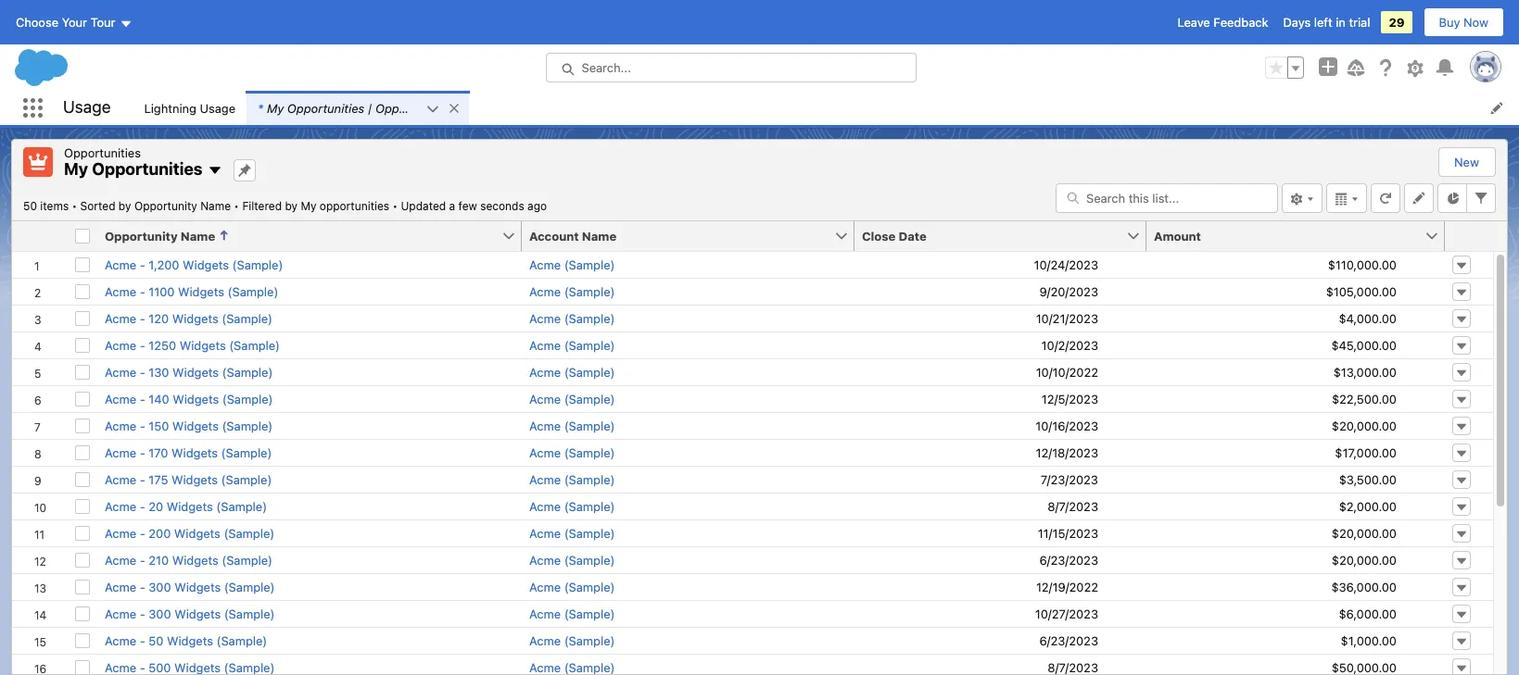 Task type: vqa. For each thing, say whether or not it's contained in the screenshot.
1st * Time from right
no



Task type: describe. For each thing, give the bounding box(es) containing it.
buy
[[1439, 15, 1461, 30]]

account name button
[[522, 221, 834, 251]]

$50,000.00
[[1332, 661, 1397, 675]]

name for account name
[[582, 229, 617, 243]]

0 horizontal spatial usage
[[63, 98, 111, 117]]

$4,000.00
[[1339, 311, 1397, 326]]

- for acme - 200 widgets (sample) link
[[140, 526, 145, 541]]

close date button
[[855, 221, 1127, 251]]

acme (sample) link for acme - 1100 widgets (sample) link
[[529, 284, 615, 299]]

acme (sample) link for acme - 170 widgets (sample) link
[[529, 446, 615, 460]]

0 horizontal spatial 50
[[23, 199, 37, 213]]

new
[[1455, 155, 1480, 170]]

- for acme - 1,200 widgets (sample) link
[[140, 257, 145, 272]]

10/2/2023
[[1042, 338, 1099, 353]]

acme - 170 widgets (sample)
[[105, 446, 272, 460]]

your
[[62, 15, 87, 30]]

acme - 20 widgets (sample)
[[105, 499, 267, 514]]

opportunity inside button
[[105, 229, 178, 243]]

2 horizontal spatial my
[[301, 199, 317, 213]]

acme (sample) for acme - 200 widgets (sample) link
[[529, 526, 615, 541]]

acme - 175 widgets (sample)
[[105, 472, 272, 487]]

my opportunities
[[64, 159, 203, 179]]

- for acme - 210 widgets (sample) "link"
[[140, 553, 145, 568]]

$6,000.00
[[1339, 607, 1397, 622]]

widgets for acme - 170 widgets (sample) link
[[172, 446, 218, 460]]

amount
[[1154, 229, 1202, 243]]

action image
[[1445, 221, 1494, 251]]

12/19/2022
[[1037, 580, 1099, 595]]

widgets for the acme - 130 widgets (sample) link
[[172, 365, 219, 380]]

cell inside my opportunities 'grid'
[[68, 221, 97, 252]]

lightning usage
[[144, 101, 236, 115]]

acme (sample) link for acme - 200 widgets (sample) link
[[529, 526, 615, 541]]

name left filtered
[[200, 199, 231, 213]]

acme - 150 widgets (sample) link
[[105, 419, 273, 433]]

few
[[459, 199, 477, 213]]

acme (sample) link for the acme - 130 widgets (sample) link
[[529, 365, 615, 380]]

ago
[[528, 199, 547, 213]]

days
[[1284, 15, 1311, 30]]

$17,000.00
[[1335, 446, 1397, 460]]

10/16/2023
[[1036, 419, 1099, 433]]

6/23/2023 for $1,000.00
[[1040, 634, 1099, 649]]

acme (sample) for acme - 1100 widgets (sample) link
[[529, 284, 615, 299]]

- for acme - 500 widgets (sample) link
[[140, 661, 145, 675]]

*
[[258, 101, 263, 115]]

11/15/2023
[[1038, 526, 1099, 541]]

widgets for acme - 200 widgets (sample) link
[[174, 526, 221, 541]]

- for acme - 1250 widgets (sample) link
[[140, 338, 145, 353]]

50 items • sorted by opportunity name • filtered by my opportunities • updated a few seconds ago
[[23, 199, 547, 213]]

acme (sample) link for acme - 150 widgets (sample) link
[[529, 419, 615, 433]]

14 acme (sample) from the top
[[529, 607, 615, 622]]

$22,500.00
[[1332, 392, 1397, 407]]

days left in trial
[[1284, 15, 1371, 30]]

$3,500.00
[[1339, 472, 1397, 487]]

acme (sample) for acme - 140 widgets (sample) link
[[529, 392, 615, 407]]

close date element
[[855, 221, 1158, 252]]

acme (sample) for 'acme - 175 widgets (sample)' link
[[529, 472, 615, 487]]

account name element
[[522, 221, 866, 252]]

lightning
[[144, 101, 197, 115]]

$45,000.00
[[1332, 338, 1397, 353]]

updated
[[401, 199, 446, 213]]

175
[[149, 472, 168, 487]]

search... button
[[546, 53, 917, 83]]

widgets for acme - 210 widgets (sample) "link"
[[172, 553, 219, 568]]

item number element
[[12, 221, 68, 252]]

acme - 120 widgets (sample) link
[[105, 311, 273, 326]]

120
[[149, 311, 169, 326]]

choose your tour
[[16, 15, 115, 30]]

12/5/2023
[[1042, 392, 1099, 407]]

acme - 210 widgets (sample)
[[105, 553, 273, 568]]

search...
[[582, 60, 631, 75]]

widgets for acme - 500 widgets (sample) link
[[174, 661, 221, 675]]

acme - 1,200 widgets (sample)
[[105, 257, 283, 272]]

buy now button
[[1424, 7, 1505, 37]]

acme (sample) link for acme - 50 widgets (sample) link in the left of the page
[[529, 634, 615, 649]]

|
[[368, 101, 372, 115]]

10/27/2023
[[1035, 607, 1099, 622]]

9/20/2023
[[1040, 284, 1099, 299]]

acme - 200 widgets (sample) link
[[105, 526, 275, 541]]

- for acme - 170 widgets (sample) link
[[140, 446, 145, 460]]

300 for 10/27/2023
[[149, 607, 171, 622]]

acme (sample) link for acme - 20 widgets (sample) "link"
[[529, 499, 615, 514]]

0 vertical spatial opportunity
[[134, 199, 197, 213]]

now
[[1464, 15, 1489, 30]]

7/23/2023
[[1041, 472, 1099, 487]]

text default image
[[448, 102, 461, 115]]

1 by from the left
[[119, 199, 131, 213]]

list containing lightning usage
[[133, 91, 1520, 125]]

10/24/2023
[[1034, 257, 1099, 272]]

210
[[149, 553, 169, 568]]

acme (sample) link for acme - 1250 widgets (sample) link
[[529, 338, 615, 353]]

date
[[899, 229, 927, 243]]

acme (sample) for acme - 1,200 widgets (sample) link
[[529, 257, 615, 272]]

account
[[529, 229, 579, 243]]

Search My Opportunities list view. search field
[[1056, 183, 1279, 213]]

acme - 300 widgets (sample) for 10/27/2023
[[105, 607, 275, 622]]

opportunities
[[320, 199, 390, 213]]

$110,000.00
[[1328, 257, 1397, 272]]

choose your tour button
[[15, 7, 133, 37]]

usage inside 'list'
[[200, 101, 236, 115]]

29
[[1389, 15, 1405, 30]]

200
[[149, 526, 171, 541]]

acme (sample) for acme - 20 widgets (sample) "link"
[[529, 499, 615, 514]]

acme - 140 widgets (sample)
[[105, 392, 273, 407]]

$2,000.00
[[1339, 499, 1397, 514]]

8/7/2023 for $50,000.00
[[1048, 661, 1099, 675]]

acme (sample) for acme - 150 widgets (sample) link
[[529, 419, 615, 433]]

acme (sample) for acme - 210 widgets (sample) "link"
[[529, 553, 615, 568]]

acme (sample) link for acme - 300 widgets (sample) link related to 10/27/2023
[[529, 607, 615, 622]]

130
[[149, 365, 169, 380]]

acme - 210 widgets (sample) link
[[105, 553, 273, 568]]

13 acme (sample) from the top
[[529, 580, 615, 595]]

acme (sample) for acme - 120 widgets (sample) link
[[529, 311, 615, 326]]

acme - 1,200 widgets (sample) link
[[105, 257, 283, 272]]

my opportunities grid
[[12, 221, 1494, 676]]

acme (sample) link for 'acme - 175 widgets (sample)' link
[[529, 472, 615, 487]]

- for acme - 150 widgets (sample) link
[[140, 419, 145, 433]]

acme - 500 widgets (sample)
[[105, 661, 275, 675]]

- for acme - 140 widgets (sample) link
[[140, 392, 145, 407]]



Task type: locate. For each thing, give the bounding box(es) containing it.
close
[[862, 229, 896, 243]]

2 horizontal spatial •
[[393, 199, 398, 213]]

acme - 300 widgets (sample) link up acme - 50 widgets (sample) link in the left of the page
[[105, 607, 275, 622]]

3 • from the left
[[393, 199, 398, 213]]

leave feedback link
[[1178, 15, 1269, 30]]

2 vertical spatial my
[[301, 199, 317, 213]]

15 acme (sample) from the top
[[529, 634, 615, 649]]

8/7/2023 down 7/23/2023
[[1048, 499, 1099, 514]]

1 6/23/2023 from the top
[[1040, 553, 1099, 568]]

3 acme (sample) from the top
[[529, 311, 615, 326]]

1 acme - 300 widgets (sample) from the top
[[105, 580, 275, 595]]

$13,000.00
[[1334, 365, 1397, 380]]

- for acme - 120 widgets (sample) link
[[140, 311, 145, 326]]

- left 150
[[140, 419, 145, 433]]

2 • from the left
[[234, 199, 239, 213]]

acme (sample) for acme - 1250 widgets (sample) link
[[529, 338, 615, 353]]

- for acme - 20 widgets (sample) "link"
[[140, 499, 145, 514]]

5 - from the top
[[140, 365, 145, 380]]

10/10/2022
[[1036, 365, 1099, 380]]

feedback
[[1214, 15, 1269, 30]]

widgets down "acme - 50 widgets (sample)"
[[174, 661, 221, 675]]

0 horizontal spatial by
[[119, 199, 131, 213]]

widgets down acme - 140 widgets (sample)
[[172, 419, 219, 433]]

50
[[23, 199, 37, 213], [149, 634, 164, 649]]

10 acme (sample) from the top
[[529, 499, 615, 514]]

usage up my opportunities
[[63, 98, 111, 117]]

3 - from the top
[[140, 311, 145, 326]]

- left 1100 at the top left of the page
[[140, 284, 145, 299]]

- left 175
[[140, 472, 145, 487]]

0 horizontal spatial my
[[64, 159, 88, 179]]

trial
[[1349, 15, 1371, 30]]

6/23/2023 down 11/15/2023 on the bottom right of page
[[1040, 553, 1099, 568]]

5 acme (sample) from the top
[[529, 365, 615, 380]]

acme - 130 widgets (sample) link
[[105, 365, 273, 380]]

$36,000.00
[[1332, 580, 1397, 595]]

- left 170 at the bottom left
[[140, 446, 145, 460]]

my up the items
[[64, 159, 88, 179]]

acme - 1100 widgets (sample)
[[105, 284, 278, 299]]

8 - from the top
[[140, 446, 145, 460]]

leave feedback
[[1178, 15, 1269, 30]]

opportunity
[[134, 199, 197, 213], [105, 229, 178, 243]]

widgets for acme - 140 widgets (sample) link
[[173, 392, 219, 407]]

11 acme (sample) from the top
[[529, 526, 615, 541]]

by right sorted
[[119, 199, 131, 213]]

seconds
[[480, 199, 525, 213]]

1 acme (sample) from the top
[[529, 257, 615, 272]]

500
[[149, 661, 171, 675]]

- left 500
[[140, 661, 145, 675]]

amount button
[[1147, 221, 1425, 251]]

1 vertical spatial 8/7/2023
[[1048, 661, 1099, 675]]

0 vertical spatial 50
[[23, 199, 37, 213]]

widgets up acme - 210 widgets (sample)
[[174, 526, 221, 541]]

my inside 'list'
[[267, 101, 284, 115]]

• right the items
[[72, 199, 77, 213]]

widgets up acme - 1100 widgets (sample)
[[183, 257, 229, 272]]

list item
[[247, 91, 469, 125]]

16 - from the top
[[140, 661, 145, 675]]

1 horizontal spatial •
[[234, 199, 239, 213]]

1 vertical spatial acme - 300 widgets (sample)
[[105, 607, 275, 622]]

1 horizontal spatial 50
[[149, 634, 164, 649]]

- left 200
[[140, 526, 145, 541]]

name for opportunity name
[[181, 229, 215, 243]]

opportunity up 1,200
[[105, 229, 178, 243]]

- for 'acme - 175 widgets (sample)' link
[[140, 472, 145, 487]]

13 - from the top
[[140, 580, 145, 595]]

widgets for acme - 20 widgets (sample) "link"
[[167, 499, 213, 514]]

$20,000.00 down $2,000.00
[[1332, 526, 1397, 541]]

- left "20"
[[140, 499, 145, 514]]

2 acme - 300 widgets (sample) link from the top
[[105, 607, 275, 622]]

widgets up acme - 50 widgets (sample) link in the left of the page
[[174, 607, 221, 622]]

$20,000.00
[[1332, 419, 1397, 433], [1332, 526, 1397, 541], [1332, 553, 1397, 568]]

3 $20,000.00 from the top
[[1332, 553, 1397, 568]]

name up acme - 1,200 widgets (sample)
[[181, 229, 215, 243]]

1 horizontal spatial usage
[[200, 101, 236, 115]]

3 acme (sample) link from the top
[[529, 311, 615, 326]]

11 acme (sample) link from the top
[[529, 526, 615, 541]]

acme - 20 widgets (sample) link
[[105, 499, 267, 514]]

2 - from the top
[[140, 284, 145, 299]]

widgets down acme - 1250 widgets (sample)
[[172, 365, 219, 380]]

6 acme (sample) link from the top
[[529, 392, 615, 407]]

8/7/2023 down 10/27/2023
[[1048, 661, 1099, 675]]

12 - from the top
[[140, 553, 145, 568]]

- left the 1250
[[140, 338, 145, 353]]

- for acme - 50 widgets (sample) link in the left of the page
[[140, 634, 145, 649]]

$20,000.00 down $22,500.00
[[1332, 419, 1397, 433]]

acme - 500 widgets (sample) link
[[105, 661, 275, 675]]

7 - from the top
[[140, 419, 145, 433]]

(sample)
[[232, 257, 283, 272], [564, 257, 615, 272], [228, 284, 278, 299], [564, 284, 615, 299], [222, 311, 273, 326], [564, 311, 615, 326], [229, 338, 280, 353], [564, 338, 615, 353], [222, 365, 273, 380], [564, 365, 615, 380], [222, 392, 273, 407], [564, 392, 615, 407], [222, 419, 273, 433], [564, 419, 615, 433], [221, 446, 272, 460], [564, 446, 615, 460], [221, 472, 272, 487], [564, 472, 615, 487], [216, 499, 267, 514], [564, 499, 615, 514], [224, 526, 275, 541], [564, 526, 615, 541], [222, 553, 273, 568], [564, 553, 615, 568], [224, 580, 275, 595], [564, 580, 615, 595], [224, 607, 275, 622], [564, 607, 615, 622], [217, 634, 267, 649], [564, 634, 615, 649], [224, 661, 275, 675], [564, 661, 615, 675]]

12/18/2023
[[1036, 446, 1099, 460]]

6 - from the top
[[140, 392, 145, 407]]

300 down 210 in the bottom of the page
[[149, 580, 171, 595]]

9 acme (sample) from the top
[[529, 472, 615, 487]]

widgets up acme - 1250 widgets (sample)
[[172, 311, 219, 326]]

acme - 50 widgets (sample)
[[105, 634, 267, 649]]

15 - from the top
[[140, 634, 145, 649]]

widgets for acme - 150 widgets (sample) link
[[172, 419, 219, 433]]

4 - from the top
[[140, 338, 145, 353]]

$105,000.00
[[1326, 284, 1397, 299]]

buy now
[[1439, 15, 1489, 30]]

20
[[149, 499, 163, 514]]

13 acme (sample) link from the top
[[529, 580, 615, 595]]

0 vertical spatial my
[[267, 101, 284, 115]]

opportunity name
[[105, 229, 215, 243]]

widgets down acme - 200 widgets (sample) link
[[172, 553, 219, 568]]

10/21/2023
[[1036, 311, 1099, 326]]

acme - 1250 widgets (sample)
[[105, 338, 280, 353]]

my right *
[[267, 101, 284, 115]]

2 $20,000.00 from the top
[[1332, 526, 1397, 541]]

1 300 from the top
[[149, 580, 171, 595]]

- up "acme - 50 widgets (sample)"
[[140, 607, 145, 622]]

1 • from the left
[[72, 199, 77, 213]]

acme (sample) link
[[529, 257, 615, 272], [529, 284, 615, 299], [529, 311, 615, 326], [529, 338, 615, 353], [529, 365, 615, 380], [529, 392, 615, 407], [529, 419, 615, 433], [529, 446, 615, 460], [529, 472, 615, 487], [529, 499, 615, 514], [529, 526, 615, 541], [529, 553, 615, 568], [529, 580, 615, 595], [529, 607, 615, 622], [529, 634, 615, 649], [529, 661, 615, 675]]

acme - 300 widgets (sample) for 12/19/2022
[[105, 580, 275, 595]]

action element
[[1445, 221, 1494, 252]]

opportunity name button
[[97, 221, 502, 251]]

new button
[[1440, 148, 1495, 176]]

acme (sample) for acme - 50 widgets (sample) link in the left of the page
[[529, 634, 615, 649]]

1 vertical spatial 50
[[149, 634, 164, 649]]

list
[[133, 91, 1520, 125]]

by right filtered
[[285, 199, 298, 213]]

300
[[149, 580, 171, 595], [149, 607, 171, 622]]

acme
[[105, 257, 136, 272], [529, 257, 561, 272], [105, 284, 136, 299], [529, 284, 561, 299], [105, 311, 136, 326], [529, 311, 561, 326], [105, 338, 136, 353], [529, 338, 561, 353], [105, 365, 136, 380], [529, 365, 561, 380], [105, 392, 136, 407], [529, 392, 561, 407], [105, 419, 136, 433], [529, 419, 561, 433], [105, 446, 136, 460], [529, 446, 561, 460], [105, 472, 136, 487], [529, 472, 561, 487], [105, 499, 136, 514], [529, 499, 561, 514], [105, 526, 136, 541], [529, 526, 561, 541], [105, 553, 136, 568], [529, 553, 561, 568], [105, 580, 136, 595], [529, 580, 561, 595], [105, 607, 136, 622], [529, 607, 561, 622], [105, 634, 136, 649], [529, 634, 561, 649], [105, 661, 136, 675], [529, 661, 561, 675]]

9 acme (sample) link from the top
[[529, 472, 615, 487]]

acme - 140 widgets (sample) link
[[105, 392, 273, 407]]

4 acme (sample) link from the top
[[529, 338, 615, 353]]

widgets for acme - 120 widgets (sample) link
[[172, 311, 219, 326]]

name
[[200, 199, 231, 213], [181, 229, 215, 243], [582, 229, 617, 243]]

acme (sample) link for acme - 210 widgets (sample) "link"
[[529, 553, 615, 568]]

1 horizontal spatial by
[[285, 199, 298, 213]]

- up acme - 500 widgets (sample)
[[140, 634, 145, 649]]

opportunity up the opportunity name
[[134, 199, 197, 213]]

1250
[[149, 338, 176, 353]]

- left 120
[[140, 311, 145, 326]]

acme - 1100 widgets (sample) link
[[105, 284, 278, 299]]

acme - 300 widgets (sample) link for 10/27/2023
[[105, 607, 275, 622]]

acme - 300 widgets (sample) up acme - 50 widgets (sample) link in the left of the page
[[105, 607, 275, 622]]

4 acme (sample) from the top
[[529, 338, 615, 353]]

usage
[[63, 98, 111, 117], [200, 101, 236, 115]]

12 acme (sample) from the top
[[529, 553, 615, 568]]

acme (sample) for acme - 500 widgets (sample) link
[[529, 661, 615, 675]]

acme - 150 widgets (sample)
[[105, 419, 273, 433]]

acme (sample) link for acme - 1,200 widgets (sample) link
[[529, 257, 615, 272]]

acme - 200 widgets (sample)
[[105, 526, 275, 541]]

widgets for 12/19/2022's acme - 300 widgets (sample) link
[[174, 580, 221, 595]]

acme - 300 widgets (sample) down acme - 210 widgets (sample)
[[105, 580, 275, 595]]

list item containing *
[[247, 91, 469, 125]]

widgets down the acme - 150 widgets (sample)
[[172, 446, 218, 460]]

acme - 120 widgets (sample)
[[105, 311, 273, 326]]

2 300 from the top
[[149, 607, 171, 622]]

filtered
[[242, 199, 282, 213]]

widgets down acme - 170 widgets (sample) link
[[172, 472, 218, 487]]

12 acme (sample) link from the top
[[529, 553, 615, 568]]

None search field
[[1056, 183, 1279, 213]]

- left '140'
[[140, 392, 145, 407]]

300 for 12/19/2022
[[149, 580, 171, 595]]

0 horizontal spatial •
[[72, 199, 77, 213]]

widgets for acme - 1,200 widgets (sample) link
[[183, 257, 229, 272]]

300 up "acme - 50 widgets (sample)"
[[149, 607, 171, 622]]

sorted
[[80, 199, 115, 213]]

widgets up acme - 200 widgets (sample) link
[[167, 499, 213, 514]]

my opportunities|opportunities|list view element
[[11, 139, 1509, 676]]

0 vertical spatial 300
[[149, 580, 171, 595]]

account name
[[529, 229, 617, 243]]

widgets for acme - 1100 widgets (sample) link
[[178, 284, 224, 299]]

opportunities
[[287, 101, 365, 115], [376, 101, 453, 115], [64, 146, 141, 160], [92, 159, 203, 179]]

usage left *
[[200, 101, 236, 115]]

a
[[449, 199, 455, 213]]

- down acme - 210 widgets (sample)
[[140, 580, 145, 595]]

50 left the items
[[23, 199, 37, 213]]

- left 210 in the bottom of the page
[[140, 553, 145, 568]]

6/23/2023 down 10/27/2023
[[1040, 634, 1099, 649]]

1 vertical spatial my
[[64, 159, 88, 179]]

widgets for acme - 50 widgets (sample) link in the left of the page
[[167, 634, 213, 649]]

50 up 500
[[149, 634, 164, 649]]

10 - from the top
[[140, 499, 145, 514]]

1 vertical spatial acme - 300 widgets (sample) link
[[105, 607, 275, 622]]

1 vertical spatial 6/23/2023
[[1040, 634, 1099, 649]]

acme - 170 widgets (sample) link
[[105, 446, 272, 460]]

2 acme (sample) from the top
[[529, 284, 615, 299]]

acme - 175 widgets (sample) link
[[105, 472, 272, 487]]

$20,000.00 for 10/16/2023
[[1332, 419, 1397, 433]]

16 acme (sample) link from the top
[[529, 661, 615, 675]]

6/23/2023 for $20,000.00
[[1040, 553, 1099, 568]]

acme (sample) for acme - 170 widgets (sample) link
[[529, 446, 615, 460]]

1 8/7/2023 from the top
[[1048, 499, 1099, 514]]

150
[[149, 419, 169, 433]]

* my opportunities | opportunities
[[258, 101, 453, 115]]

8/7/2023 for $2,000.00
[[1048, 499, 1099, 514]]

widgets up acme - 500 widgets (sample)
[[167, 634, 213, 649]]

acme - 300 widgets (sample) link
[[105, 580, 275, 595], [105, 607, 275, 622]]

- left 1,200
[[140, 257, 145, 272]]

9 - from the top
[[140, 472, 145, 487]]

widgets down acme - 1,200 widgets (sample) link
[[178, 284, 224, 299]]

acme - 130 widgets (sample)
[[105, 365, 273, 380]]

• left updated
[[393, 199, 398, 213]]

amount element
[[1147, 221, 1457, 252]]

close date
[[862, 229, 927, 243]]

1 acme - 300 widgets (sample) link from the top
[[105, 580, 275, 595]]

$20,000.00 for 11/15/2023
[[1332, 526, 1397, 541]]

0 vertical spatial 8/7/2023
[[1048, 499, 1099, 514]]

14 - from the top
[[140, 607, 145, 622]]

0 vertical spatial $20,000.00
[[1332, 419, 1397, 433]]

- left 130
[[140, 365, 145, 380]]

acme (sample) link for acme - 140 widgets (sample) link
[[529, 392, 615, 407]]

1 $20,000.00 from the top
[[1332, 419, 1397, 433]]

opportunity name element
[[97, 221, 533, 252]]

140
[[149, 392, 169, 407]]

14 acme (sample) link from the top
[[529, 607, 615, 622]]

widgets for 'acme - 175 widgets (sample)' link
[[172, 472, 218, 487]]

8/7/2023
[[1048, 499, 1099, 514], [1048, 661, 1099, 675]]

0 vertical spatial acme - 300 widgets (sample)
[[105, 580, 275, 595]]

cell
[[68, 221, 97, 252]]

acme - 300 widgets (sample) link for 12/19/2022
[[105, 580, 275, 595]]

2 8/7/2023 from the top
[[1048, 661, 1099, 675]]

widgets down acme - 130 widgets (sample)
[[173, 392, 219, 407]]

my
[[267, 101, 284, 115], [64, 159, 88, 179], [301, 199, 317, 213]]

1 acme (sample) link from the top
[[529, 257, 615, 272]]

0 vertical spatial acme - 300 widgets (sample) link
[[105, 580, 275, 595]]

16 acme (sample) from the top
[[529, 661, 615, 675]]

widgets up the acme - 130 widgets (sample) link
[[180, 338, 226, 353]]

$20,000.00 for 6/23/2023
[[1332, 553, 1397, 568]]

2 acme - 300 widgets (sample) from the top
[[105, 607, 275, 622]]

1 vertical spatial 300
[[149, 607, 171, 622]]

2 6/23/2023 from the top
[[1040, 634, 1099, 649]]

2 acme (sample) link from the top
[[529, 284, 615, 299]]

tour
[[90, 15, 115, 30]]

acme - 50 widgets (sample) link
[[105, 634, 267, 649]]

1 vertical spatial $20,000.00
[[1332, 526, 1397, 541]]

acme - 1250 widgets (sample) link
[[105, 338, 280, 353]]

2 vertical spatial $20,000.00
[[1332, 553, 1397, 568]]

5 acme (sample) link from the top
[[529, 365, 615, 380]]

1,200
[[149, 257, 179, 272]]

group
[[1266, 57, 1305, 79]]

-
[[140, 257, 145, 272], [140, 284, 145, 299], [140, 311, 145, 326], [140, 338, 145, 353], [140, 365, 145, 380], [140, 392, 145, 407], [140, 419, 145, 433], [140, 446, 145, 460], [140, 472, 145, 487], [140, 499, 145, 514], [140, 526, 145, 541], [140, 553, 145, 568], [140, 580, 145, 595], [140, 607, 145, 622], [140, 634, 145, 649], [140, 661, 145, 675]]

1 vertical spatial opportunity
[[105, 229, 178, 243]]

acme (sample) for the acme - 130 widgets (sample) link
[[529, 365, 615, 380]]

8 acme (sample) link from the top
[[529, 446, 615, 460]]

acme (sample) link for 12/19/2022's acme - 300 widgets (sample) link
[[529, 580, 615, 595]]

leave
[[1178, 15, 1211, 30]]

lightning usage link
[[133, 91, 247, 125]]

1 - from the top
[[140, 257, 145, 272]]

name right account on the left top
[[582, 229, 617, 243]]

•
[[72, 199, 77, 213], [234, 199, 239, 213], [393, 199, 398, 213]]

choose
[[16, 15, 58, 30]]

widgets for acme - 1250 widgets (sample) link
[[180, 338, 226, 353]]

170
[[149, 446, 168, 460]]

items
[[40, 199, 69, 213]]

10 acme (sample) link from the top
[[529, 499, 615, 514]]

widgets down acme - 210 widgets (sample)
[[174, 580, 221, 595]]

acme - 300 widgets (sample) link down acme - 210 widgets (sample)
[[105, 580, 275, 595]]

15 acme (sample) link from the top
[[529, 634, 615, 649]]

- for the acme - 130 widgets (sample) link
[[140, 365, 145, 380]]

6 acme (sample) from the top
[[529, 392, 615, 407]]

11 - from the top
[[140, 526, 145, 541]]

in
[[1336, 15, 1346, 30]]

item number image
[[12, 221, 68, 251]]

7 acme (sample) link from the top
[[529, 419, 615, 433]]

0 vertical spatial 6/23/2023
[[1040, 553, 1099, 568]]

my up the opportunity name element at the top left
[[301, 199, 317, 213]]

2 by from the left
[[285, 199, 298, 213]]

1 horizontal spatial my
[[267, 101, 284, 115]]

50 inside my opportunities 'grid'
[[149, 634, 164, 649]]

acme (sample) link for acme - 500 widgets (sample) link
[[529, 661, 615, 675]]

- for acme - 1100 widgets (sample) link
[[140, 284, 145, 299]]

left
[[1315, 15, 1333, 30]]

widgets for acme - 300 widgets (sample) link related to 10/27/2023
[[174, 607, 221, 622]]

acme (sample) link for acme - 120 widgets (sample) link
[[529, 311, 615, 326]]

8 acme (sample) from the top
[[529, 446, 615, 460]]

$20,000.00 up $36,000.00
[[1332, 553, 1397, 568]]

my opportunities status
[[23, 199, 401, 213]]

acme (sample)
[[529, 257, 615, 272], [529, 284, 615, 299], [529, 311, 615, 326], [529, 338, 615, 353], [529, 365, 615, 380], [529, 392, 615, 407], [529, 419, 615, 433], [529, 446, 615, 460], [529, 472, 615, 487], [529, 499, 615, 514], [529, 526, 615, 541], [529, 553, 615, 568], [529, 580, 615, 595], [529, 607, 615, 622], [529, 634, 615, 649], [529, 661, 615, 675]]

• left filtered
[[234, 199, 239, 213]]

7 acme (sample) from the top
[[529, 419, 615, 433]]



